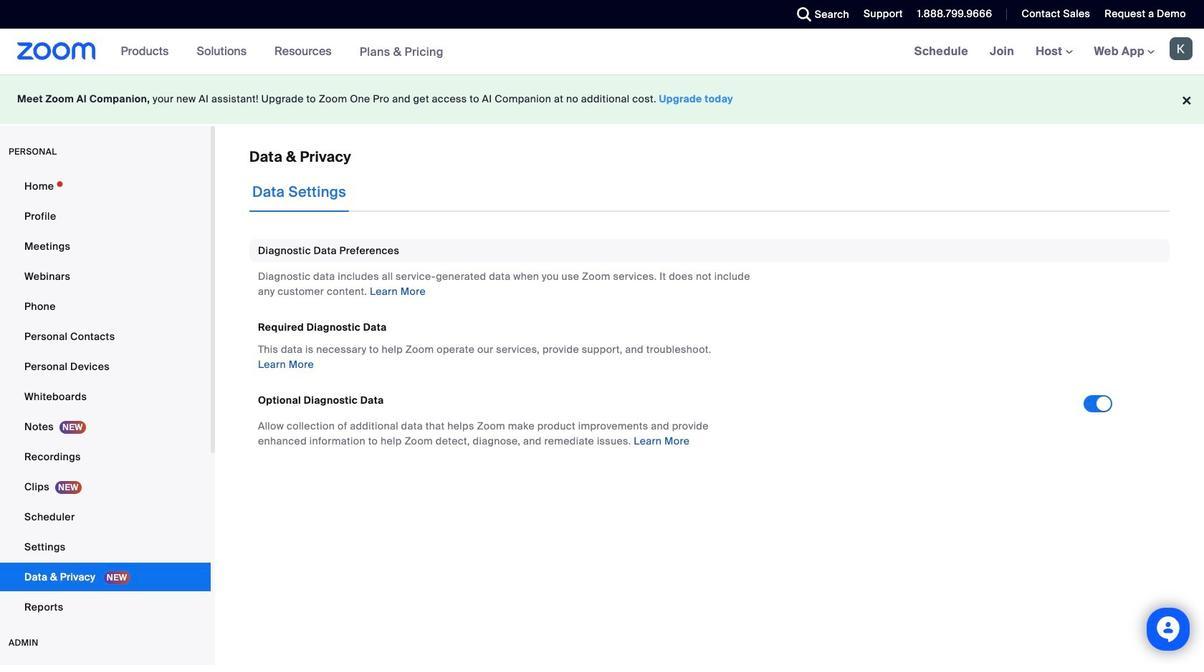 Task type: describe. For each thing, give the bounding box(es) containing it.
product information navigation
[[110, 29, 454, 75]]

zoom logo image
[[17, 42, 96, 60]]



Task type: vqa. For each thing, say whether or not it's contained in the screenshot.
access
no



Task type: locate. For each thing, give the bounding box(es) containing it.
footer
[[0, 75, 1204, 124]]

banner
[[0, 29, 1204, 75]]

personal menu menu
[[0, 172, 211, 624]]

tab
[[249, 172, 349, 212]]

profile picture image
[[1170, 37, 1193, 60]]

meetings navigation
[[904, 29, 1204, 75]]



